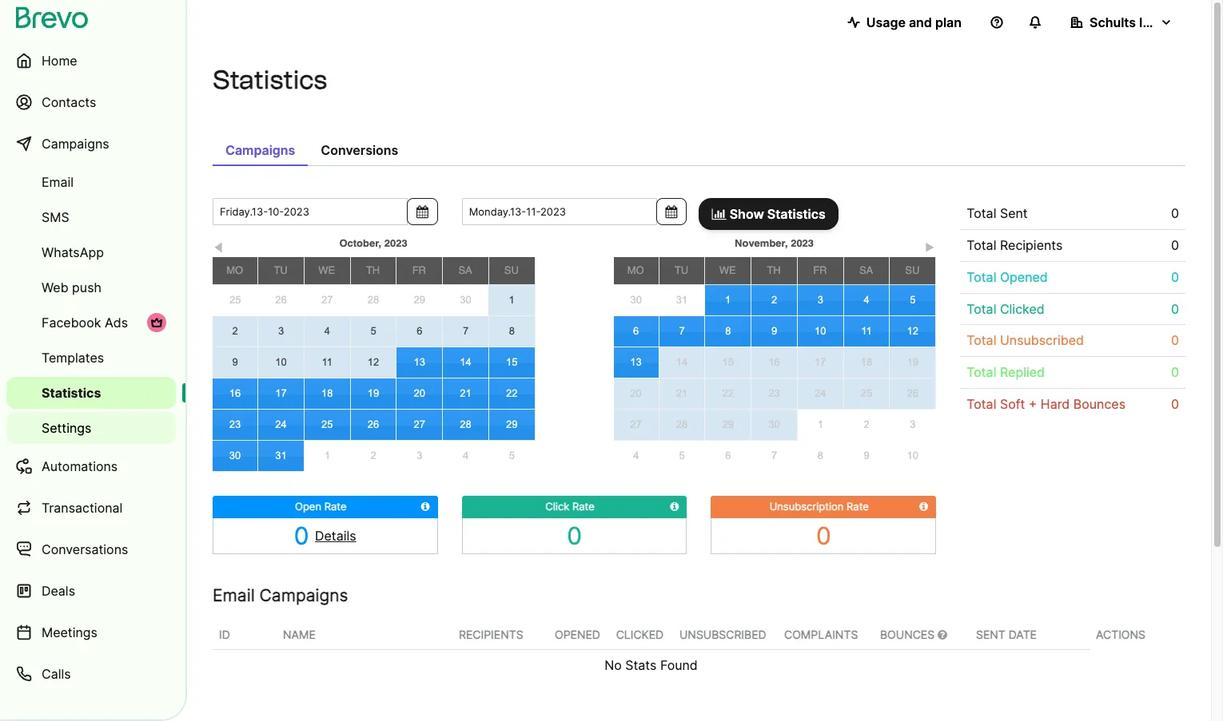 Task type: describe. For each thing, give the bounding box(es) containing it.
1 21 from the left
[[460, 388, 472, 400]]

▶
[[925, 242, 935, 254]]

settings
[[42, 421, 91, 437]]

deals link
[[6, 572, 176, 611]]

0 horizontal spatial 17
[[275, 388, 287, 400]]

click rate
[[545, 500, 595, 513]]

2023 for october,
[[384, 237, 408, 249]]

+
[[1029, 397, 1037, 413]]

transactional
[[42, 500, 123, 516]]

show statistics
[[727, 206, 826, 222]]

hard
[[1041, 397, 1070, 413]]

and
[[909, 14, 932, 30]]

november, 2023 link
[[659, 234, 890, 253]]

1 14 link from the left
[[443, 348, 488, 378]]

automations link
[[6, 448, 176, 486]]

total for total opened
[[967, 269, 997, 285]]

27 for the 27 link to the middle
[[414, 419, 425, 431]]

plan
[[935, 14, 962, 30]]

26 for the middle the 26 link
[[907, 388, 919, 400]]

2 horizontal spatial 9 link
[[844, 441, 890, 472]]

1 horizontal spatial 10
[[815, 325, 826, 337]]

email campaigns
[[213, 586, 348, 606]]

ads
[[105, 315, 128, 331]]

replied
[[1000, 365, 1045, 381]]

1 horizontal spatial 6 link
[[614, 316, 659, 347]]

contacts
[[42, 94, 96, 110]]

conversations link
[[6, 531, 176, 569]]

0 vertical spatial bounces
[[1074, 397, 1126, 413]]

no
[[605, 658, 622, 674]]

total for total clicked
[[967, 301, 997, 317]]

november, 2023 ▶
[[735, 237, 935, 254]]

schults
[[1090, 14, 1136, 30]]

0 horizontal spatial 10 link
[[258, 348, 304, 378]]

1 horizontal spatial 25
[[321, 419, 333, 431]]

1 horizontal spatial 8 link
[[706, 317, 751, 347]]

11 for the topmost 11 link
[[861, 325, 872, 337]]

0 vertical spatial 23 link
[[752, 379, 797, 409]]

sms
[[42, 209, 69, 225]]

8 for the rightmost 8 link
[[818, 450, 823, 462]]

1 13 link from the left
[[397, 348, 442, 378]]

2 horizontal spatial 7
[[771, 450, 777, 462]]

1 vertical spatial 18
[[321, 388, 333, 400]]

19 for 19 link to the top
[[907, 357, 919, 369]]

0 vertical spatial 24
[[815, 388, 826, 400]]

campaigns up name
[[259, 586, 348, 606]]

2 horizontal spatial 29 link
[[706, 410, 751, 441]]

conversions link
[[308, 134, 411, 166]]

calls
[[42, 667, 71, 683]]

show statistics button
[[699, 198, 838, 230]]

click
[[545, 500, 569, 513]]

0 horizontal spatial 18 link
[[305, 379, 350, 409]]

fr for 3
[[813, 265, 827, 277]]

2 horizontal spatial 28 link
[[659, 410, 705, 441]]

unsubscription rate
[[770, 500, 869, 513]]

total unsubscribed
[[967, 333, 1084, 349]]

1 vertical spatial bounces
[[880, 628, 938, 642]]

14 for second the 14 link from the right
[[460, 357, 472, 369]]

0 for total recipients
[[1171, 237, 1179, 253]]

calendar image
[[416, 205, 428, 218]]

1 vertical spatial 10
[[275, 357, 287, 369]]

mo for 25
[[226, 265, 243, 277]]

conversations
[[42, 542, 128, 558]]

2 vertical spatial 26 link
[[351, 410, 396, 441]]

home link
[[6, 42, 176, 80]]

1 horizontal spatial 18 link
[[844, 348, 889, 378]]

1 vertical spatial 12
[[368, 357, 379, 369]]

settings link
[[6, 413, 176, 445]]

sent
[[1000, 205, 1028, 221]]

2 vertical spatial 10 link
[[890, 441, 936, 472]]

su for 1
[[504, 265, 519, 277]]

0 horizontal spatial campaigns link
[[6, 125, 176, 163]]

0 vertical spatial 19 link
[[890, 348, 936, 378]]

28 for right '28' "link"
[[676, 419, 688, 431]]

bar chart image
[[712, 208, 727, 221]]

1 horizontal spatial 7 link
[[659, 316, 705, 347]]

deals
[[42, 584, 75, 600]]

2 21 link from the left
[[659, 379, 705, 409]]

0 vertical spatial 25 link
[[213, 286, 258, 316]]

▶ link
[[924, 239, 936, 254]]

tu for 26
[[274, 265, 288, 277]]

whatsapp link
[[6, 237, 176, 269]]

1 horizontal spatial 12
[[907, 325, 919, 337]]

1 horizontal spatial 12 link
[[890, 317, 936, 347]]

statistics inside show statistics "button"
[[767, 206, 826, 222]]

0 vertical spatial 17
[[815, 357, 826, 369]]

0 vertical spatial 11 link
[[844, 317, 889, 347]]

email for email
[[42, 174, 74, 190]]

details
[[315, 528, 357, 544]]

2 horizontal spatial 6 link
[[705, 441, 751, 472]]

found
[[660, 658, 698, 674]]

0 horizontal spatial 9 link
[[213, 348, 258, 378]]

1 22 link from the left
[[489, 379, 535, 409]]

fr for 29
[[412, 265, 426, 277]]

1 horizontal spatial 7
[[679, 325, 685, 337]]

0 horizontal spatial 17 link
[[258, 379, 304, 409]]

0 horizontal spatial 26 link
[[258, 286, 304, 316]]

13 for first "13" link from the right
[[630, 357, 642, 369]]

facebook ads
[[42, 315, 128, 331]]

0 for total clicked
[[1171, 301, 1179, 317]]

To text field
[[462, 198, 657, 225]]

transactional link
[[6, 489, 176, 528]]

28 for left '28' "link"
[[368, 294, 379, 306]]

facebook
[[42, 315, 101, 331]]

calls link
[[6, 656, 176, 694]]

1 vertical spatial 25
[[861, 388, 873, 400]]

0 horizontal spatial 6
[[417, 325, 422, 337]]

1 vertical spatial 26 link
[[890, 379, 936, 409]]

9 for the top the 9 link
[[771, 325, 777, 337]]

sms link
[[6, 201, 176, 233]]

1 vertical spatial 23 link
[[213, 410, 258, 441]]

total for total unsubscribed
[[967, 333, 997, 349]]

1 horizontal spatial 24 link
[[798, 379, 843, 409]]

statistics link
[[6, 377, 176, 409]]

0 horizontal spatial 7
[[463, 325, 469, 337]]

we for 27
[[318, 265, 335, 277]]

0 for total soft + hard bounces
[[1171, 397, 1179, 413]]

contacts link
[[6, 83, 176, 122]]

templates link
[[6, 342, 176, 374]]

campaigns up "from" text box
[[225, 142, 295, 158]]

open
[[295, 500, 321, 513]]

complaints
[[784, 628, 858, 642]]

8 for the left 8 link
[[509, 325, 515, 337]]

0 for total unsubscribed
[[1171, 333, 1179, 349]]

27 for the leftmost the 27 link
[[321, 294, 333, 306]]

templates
[[42, 350, 104, 366]]

meetings
[[42, 625, 98, 641]]

statistics inside statistics link
[[42, 385, 101, 401]]

1 horizontal spatial 27 link
[[397, 410, 442, 441]]

total for total sent
[[967, 205, 997, 221]]

9 for leftmost the 9 link
[[232, 357, 238, 369]]

0 horizontal spatial 29 link
[[397, 286, 443, 316]]

2 14 link from the left
[[659, 348, 705, 378]]

1 horizontal spatial clicked
[[1000, 301, 1045, 317]]

1 vertical spatial 25 link
[[844, 379, 889, 409]]

email link
[[6, 166, 176, 198]]

usage and plan
[[866, 14, 962, 30]]

web push link
[[6, 272, 176, 304]]

31 for the rightmost 31 link
[[676, 294, 688, 306]]

november,
[[735, 237, 788, 249]]

sent date
[[976, 628, 1037, 642]]

1 vertical spatial clicked
[[616, 628, 664, 642]]

0 vertical spatial 23
[[769, 388, 780, 400]]

1 vertical spatial 23
[[229, 419, 241, 431]]

0 vertical spatial unsubscribed
[[1000, 333, 1084, 349]]

28 for the middle '28' "link"
[[460, 419, 472, 431]]

info circle image
[[919, 502, 928, 512]]

conversions
[[321, 142, 398, 158]]

usage and plan button
[[834, 6, 975, 38]]

usage
[[866, 14, 906, 30]]

1 vertical spatial 11 link
[[305, 348, 350, 378]]

1 horizontal spatial 16 link
[[752, 348, 797, 378]]

october, 2023
[[339, 237, 408, 249]]

0 horizontal spatial 8 link
[[489, 317, 535, 347]]

rate for unsubscription rate
[[847, 500, 869, 513]]

0 vertical spatial 9 link
[[752, 317, 797, 347]]

0 vertical spatial recipients
[[1000, 237, 1063, 253]]

0 horizontal spatial 24 link
[[258, 410, 304, 441]]

0 horizontal spatial 24
[[275, 419, 287, 431]]

2 21 from the left
[[676, 388, 688, 400]]

date
[[1009, 628, 1037, 642]]

1 vertical spatial opened
[[555, 628, 600, 642]]

su for 5
[[905, 265, 920, 277]]

◀
[[213, 242, 224, 254]]

2 horizontal spatial 27 link
[[614, 410, 659, 441]]

stats
[[625, 658, 657, 674]]

id
[[219, 628, 230, 642]]

19 for the leftmost 19 link
[[368, 388, 379, 400]]

total for total recipients
[[967, 237, 997, 253]]

web
[[42, 280, 68, 296]]

1 vertical spatial 16 link
[[213, 379, 258, 409]]

0 horizontal spatial unsubscribed
[[680, 628, 766, 642]]

meetings link
[[6, 614, 176, 652]]

total soft + hard bounces
[[967, 397, 1126, 413]]

0 horizontal spatial recipients
[[459, 628, 523, 642]]

schults inc
[[1090, 14, 1158, 30]]

1 22 from the left
[[506, 388, 518, 400]]

october, 2023 link
[[258, 234, 489, 253]]

0 horizontal spatial 28 link
[[350, 286, 397, 316]]

sent
[[976, 628, 1006, 642]]



Task type: vqa. For each thing, say whether or not it's contained in the screenshot.
dedicated
no



Task type: locate. For each thing, give the bounding box(es) containing it.
2 vertical spatial 9
[[864, 450, 870, 462]]

1 horizontal spatial 28 link
[[443, 410, 488, 441]]

0 horizontal spatial 25
[[230, 294, 241, 306]]

29 for leftmost the '29' link
[[414, 294, 425, 306]]

email up id
[[213, 586, 255, 606]]

1 mo from the left
[[226, 265, 243, 277]]

27 link
[[304, 286, 350, 316], [397, 410, 442, 441], [614, 410, 659, 441]]

0 horizontal spatial bounces
[[880, 628, 938, 642]]

total sent
[[967, 205, 1028, 221]]

0 vertical spatial statistics
[[213, 65, 327, 95]]

1 link
[[489, 285, 535, 316], [705, 285, 751, 316], [798, 410, 844, 441], [305, 442, 350, 472]]

13 link
[[397, 348, 442, 378], [614, 348, 659, 378]]

campaigns up email link
[[42, 136, 109, 152]]

tu for 31
[[675, 265, 689, 277]]

16 for 16 "link" to the right
[[769, 357, 780, 369]]

total for total soft + hard bounces
[[967, 397, 997, 413]]

4
[[864, 294, 870, 306], [324, 325, 330, 337], [633, 450, 639, 462], [463, 450, 469, 462]]

2 20 from the left
[[630, 388, 642, 400]]

mo for 30
[[627, 265, 644, 277]]

7
[[463, 325, 469, 337], [679, 325, 685, 337], [771, 450, 777, 462]]

total replied
[[967, 365, 1045, 381]]

fr
[[412, 265, 426, 277], [813, 265, 827, 277]]

1 horizontal spatial email
[[213, 586, 255, 606]]

◀ link
[[213, 239, 225, 254]]

total up total clicked
[[967, 269, 997, 285]]

campaigns link up "from" text box
[[213, 134, 308, 166]]

we
[[318, 265, 335, 277], [719, 265, 736, 277]]

1 horizontal spatial 23
[[769, 388, 780, 400]]

clicked up the total unsubscribed
[[1000, 301, 1045, 317]]

1 horizontal spatial fr
[[813, 265, 827, 277]]

0 vertical spatial 16
[[769, 357, 780, 369]]

2 13 from the left
[[630, 357, 642, 369]]

1 vertical spatial 19 link
[[351, 379, 396, 409]]

1 15 from the left
[[506, 357, 518, 369]]

1 vertical spatial 17 link
[[258, 379, 304, 409]]

2 20 link from the left
[[614, 379, 659, 409]]

2 fr from the left
[[813, 265, 827, 277]]

1 horizontal spatial 25 link
[[305, 410, 350, 441]]

0 for total sent
[[1171, 205, 1179, 221]]

1 horizontal spatial 31 link
[[659, 286, 705, 316]]

actions
[[1096, 628, 1146, 642]]

29 for the '29' link to the middle
[[506, 419, 518, 431]]

2 15 link from the left
[[706, 348, 751, 378]]

1 horizontal spatial 19
[[907, 357, 919, 369]]

october,
[[339, 237, 382, 249]]

name
[[283, 628, 316, 642]]

tu down calendar icon on the right of the page
[[675, 265, 689, 277]]

0 vertical spatial 26 link
[[258, 286, 304, 316]]

23
[[769, 388, 780, 400], [229, 419, 241, 431]]

2 horizontal spatial 6
[[725, 450, 731, 462]]

2 horizontal spatial rate
[[847, 500, 869, 513]]

9
[[771, 325, 777, 337], [232, 357, 238, 369], [864, 450, 870, 462]]

home
[[42, 53, 77, 69]]

0 horizontal spatial 13
[[414, 357, 425, 369]]

From text field
[[213, 198, 408, 225]]

email for email campaigns
[[213, 586, 255, 606]]

1 horizontal spatial 14 link
[[659, 348, 705, 378]]

31 for the left 31 link
[[275, 450, 287, 462]]

fr down october, 2023 link
[[412, 265, 426, 277]]

2 2023 from the left
[[791, 237, 814, 249]]

1 horizontal spatial 11 link
[[844, 317, 889, 347]]

info circle image
[[421, 502, 430, 512], [670, 502, 679, 512]]

1 13 from the left
[[414, 357, 425, 369]]

1 horizontal spatial 10 link
[[798, 317, 843, 347]]

unsubscribed
[[1000, 333, 1084, 349], [680, 628, 766, 642]]

1 horizontal spatial 8
[[725, 325, 731, 337]]

1 fr from the left
[[412, 265, 426, 277]]

show
[[730, 206, 764, 222]]

we down october, 2023 link
[[318, 265, 335, 277]]

2 vertical spatial 9 link
[[844, 441, 890, 472]]

mo
[[226, 265, 243, 277], [627, 265, 644, 277]]

29 link
[[397, 286, 443, 316], [489, 410, 535, 441], [706, 410, 751, 441]]

2 horizontal spatial 9
[[864, 450, 870, 462]]

0 horizontal spatial 13 link
[[397, 348, 442, 378]]

we down november,
[[719, 265, 736, 277]]

2 horizontal spatial 10
[[907, 450, 919, 462]]

1 horizontal spatial recipients
[[1000, 237, 1063, 253]]

facebook ads link
[[6, 307, 176, 339]]

0 vertical spatial email
[[42, 174, 74, 190]]

21
[[460, 388, 472, 400], [676, 388, 688, 400]]

1 tu from the left
[[274, 265, 288, 277]]

campaigns link
[[6, 125, 176, 163], [213, 134, 308, 166]]

2023 down 'show statistics'
[[791, 237, 814, 249]]

clicked up stats
[[616, 628, 664, 642]]

rate for click rate
[[572, 500, 595, 513]]

0 horizontal spatial we
[[318, 265, 335, 277]]

14 for 2nd the 14 link
[[676, 357, 688, 369]]

2 we from the left
[[719, 265, 736, 277]]

total recipients
[[967, 237, 1063, 253]]

0 for total opened
[[1171, 269, 1179, 285]]

19 link
[[890, 348, 936, 378], [351, 379, 396, 409]]

1 horizontal spatial 24
[[815, 388, 826, 400]]

total for total replied
[[967, 365, 997, 381]]

3 link
[[798, 285, 843, 316], [258, 316, 304, 347], [890, 410, 936, 441], [397, 442, 443, 472]]

2 horizontal spatial 27
[[630, 419, 642, 431]]

13
[[414, 357, 425, 369], [630, 357, 642, 369]]

2 total from the top
[[967, 237, 997, 253]]

total down total clicked
[[967, 333, 997, 349]]

17
[[815, 357, 826, 369], [275, 388, 287, 400]]

no stats found
[[605, 658, 698, 674]]

total left replied
[[967, 365, 997, 381]]

1 info circle image from the left
[[421, 502, 430, 512]]

2 horizontal spatial 7 link
[[751, 441, 797, 472]]

0 horizontal spatial 29
[[414, 294, 425, 306]]

20 for 1st the 20 link from the right
[[630, 388, 642, 400]]

25
[[230, 294, 241, 306], [861, 388, 873, 400], [321, 419, 333, 431]]

1 vertical spatial 24
[[275, 419, 287, 431]]

whatsapp
[[42, 245, 104, 261]]

18 link
[[844, 348, 889, 378], [305, 379, 350, 409]]

10
[[815, 325, 826, 337], [275, 357, 287, 369], [907, 450, 919, 462]]

0 vertical spatial 31
[[676, 294, 688, 306]]

total left soft
[[967, 397, 997, 413]]

soft
[[1000, 397, 1025, 413]]

0 vertical spatial clicked
[[1000, 301, 1045, 317]]

email up sms
[[42, 174, 74, 190]]

opened
[[1000, 269, 1048, 285], [555, 628, 600, 642]]

0 horizontal spatial 15
[[506, 357, 518, 369]]

15 link
[[489, 348, 535, 378], [706, 348, 751, 378]]

8
[[509, 325, 515, 337], [725, 325, 731, 337], [818, 450, 823, 462]]

16
[[769, 357, 780, 369], [229, 388, 241, 400]]

22
[[506, 388, 518, 400], [722, 388, 734, 400]]

7 total from the top
[[967, 397, 997, 413]]

automations
[[42, 459, 118, 475]]

0 details
[[294, 522, 357, 551]]

2 vertical spatial 25
[[321, 419, 333, 431]]

1 horizontal spatial 29 link
[[489, 410, 535, 441]]

25 link
[[213, 286, 258, 316], [844, 379, 889, 409], [305, 410, 350, 441]]

2 rate from the left
[[572, 500, 595, 513]]

rate right the open
[[324, 500, 347, 513]]

2 tu from the left
[[675, 265, 689, 277]]

1 vertical spatial unsubscribed
[[680, 628, 766, 642]]

20 for first the 20 link from the left
[[414, 388, 425, 400]]

0 horizontal spatial 25 link
[[213, 286, 258, 316]]

1 horizontal spatial 14
[[676, 357, 688, 369]]

26 for bottom the 26 link
[[368, 419, 379, 431]]

2 su from the left
[[905, 265, 920, 277]]

web push
[[42, 280, 102, 296]]

th for 28
[[366, 265, 380, 277]]

1 sa from the left
[[458, 265, 472, 277]]

3 total from the top
[[967, 269, 997, 285]]

27 for the 27 link to the right
[[630, 419, 642, 431]]

16 for the bottom 16 "link"
[[229, 388, 241, 400]]

0 horizontal spatial 7 link
[[443, 316, 488, 347]]

total down total sent
[[967, 237, 997, 253]]

2 15 from the left
[[722, 357, 734, 369]]

th for 2
[[767, 265, 781, 277]]

1 we from the left
[[318, 265, 335, 277]]

2
[[771, 294, 777, 306], [232, 325, 238, 337], [864, 419, 870, 431], [371, 450, 376, 462]]

0 vertical spatial 17 link
[[798, 348, 843, 378]]

2 14 from the left
[[676, 357, 688, 369]]

0 vertical spatial opened
[[1000, 269, 1048, 285]]

0 horizontal spatial 6 link
[[397, 316, 442, 347]]

rate right unsubscription
[[847, 500, 869, 513]]

rate for open rate
[[324, 500, 347, 513]]

1 vertical spatial 12 link
[[351, 348, 396, 378]]

2 horizontal spatial 8 link
[[797, 441, 844, 472]]

13 for first "13" link from the left
[[414, 357, 425, 369]]

1 su from the left
[[504, 265, 519, 277]]

9 for the rightmost the 9 link
[[864, 450, 870, 462]]

8 for middle 8 link
[[725, 325, 731, 337]]

29 for rightmost the '29' link
[[722, 419, 734, 431]]

1 horizontal spatial 11
[[861, 325, 872, 337]]

1 vertical spatial 31 link
[[258, 441, 304, 472]]

th down november, 2023 link
[[767, 265, 781, 277]]

sa for 4
[[859, 265, 873, 277]]

1 horizontal spatial statistics
[[213, 65, 327, 95]]

open rate
[[295, 500, 347, 513]]

campaigns link up email link
[[6, 125, 176, 163]]

1 vertical spatial recipients
[[459, 628, 523, 642]]

calendar image
[[666, 205, 678, 218]]

4 total from the top
[[967, 301, 997, 317]]

1 2023 from the left
[[384, 237, 408, 249]]

rate right click on the bottom left
[[572, 500, 595, 513]]

2 horizontal spatial 29
[[722, 419, 734, 431]]

1 horizontal spatial 13
[[630, 357, 642, 369]]

2 th from the left
[[767, 265, 781, 277]]

unsubscribed up replied
[[1000, 333, 1084, 349]]

inc
[[1139, 14, 1158, 30]]

left___rvooi image
[[150, 317, 163, 329]]

5
[[910, 294, 916, 306], [371, 325, 376, 337], [679, 450, 685, 462], [509, 450, 515, 462]]

1 20 from the left
[[414, 388, 425, 400]]

17 link
[[798, 348, 843, 378], [258, 379, 304, 409]]

1 horizontal spatial 15
[[722, 357, 734, 369]]

0 vertical spatial 24 link
[[798, 379, 843, 409]]

0 horizontal spatial 2023
[[384, 237, 408, 249]]

2 vertical spatial statistics
[[42, 385, 101, 401]]

0 for total replied
[[1171, 365, 1179, 381]]

0 horizontal spatial th
[[366, 265, 380, 277]]

2 horizontal spatial 25
[[861, 388, 873, 400]]

th down october, 2023 link
[[366, 265, 380, 277]]

fr down the november, 2023 ▶ at the right
[[813, 265, 827, 277]]

11 for bottom 11 link
[[322, 357, 333, 369]]

28
[[368, 294, 379, 306], [460, 419, 472, 431], [676, 419, 688, 431]]

0 horizontal spatial 27
[[321, 294, 333, 306]]

1
[[509, 294, 515, 306], [725, 294, 731, 306], [818, 419, 824, 431], [325, 450, 330, 462]]

0 horizontal spatial 12 link
[[351, 348, 396, 378]]

6 total from the top
[[967, 365, 997, 381]]

schults inc button
[[1058, 6, 1186, 38]]

1 vertical spatial 18 link
[[305, 379, 350, 409]]

6 link
[[397, 316, 442, 347], [614, 316, 659, 347], [705, 441, 751, 472]]

5 link
[[890, 285, 936, 316], [351, 316, 396, 347], [659, 441, 705, 472], [489, 442, 535, 472]]

2 22 link from the left
[[706, 379, 751, 409]]

0 horizontal spatial 23 link
[[213, 410, 258, 441]]

0 horizontal spatial 10
[[275, 357, 287, 369]]

we for 1
[[719, 265, 736, 277]]

1 horizontal spatial 22 link
[[706, 379, 751, 409]]

0 vertical spatial 10 link
[[798, 317, 843, 347]]

2 vertical spatial 26
[[368, 419, 379, 431]]

5 total from the top
[[967, 333, 997, 349]]

tu down "from" text box
[[274, 265, 288, 277]]

1 21 link from the left
[[443, 379, 488, 409]]

1 15 link from the left
[[489, 348, 535, 378]]

2 horizontal spatial 10 link
[[890, 441, 936, 472]]

24
[[815, 388, 826, 400], [275, 419, 287, 431]]

0 horizontal spatial 31 link
[[258, 441, 304, 472]]

unsubscription
[[770, 500, 844, 513]]

1 14 from the left
[[460, 357, 472, 369]]

0 horizontal spatial 15 link
[[489, 348, 535, 378]]

26 for leftmost the 26 link
[[275, 294, 287, 306]]

18
[[861, 357, 873, 369], [321, 388, 333, 400]]

2 sa from the left
[[859, 265, 873, 277]]

2 info circle image from the left
[[670, 502, 679, 512]]

1 horizontal spatial campaigns link
[[213, 134, 308, 166]]

1 20 link from the left
[[397, 379, 442, 409]]

0 horizontal spatial 19 link
[[351, 379, 396, 409]]

unsubscribed up found
[[680, 628, 766, 642]]

total opened
[[967, 269, 1048, 285]]

info circle image for click rate
[[670, 502, 679, 512]]

sa for 30
[[458, 265, 472, 277]]

push
[[72, 280, 102, 296]]

1 horizontal spatial 6
[[633, 325, 639, 337]]

0 horizontal spatial 18
[[321, 388, 333, 400]]

total left sent
[[967, 205, 997, 221]]

20
[[414, 388, 425, 400], [630, 388, 642, 400]]

26
[[275, 294, 287, 306], [907, 388, 919, 400], [368, 419, 379, 431]]

0 horizontal spatial tu
[[274, 265, 288, 277]]

0 horizontal spatial 27 link
[[304, 286, 350, 316]]

1 th from the left
[[366, 265, 380, 277]]

1 horizontal spatial 26
[[368, 419, 379, 431]]

total down total opened
[[967, 301, 997, 317]]

1 horizontal spatial 18
[[861, 357, 873, 369]]

2023 for november,
[[791, 237, 814, 249]]

9 link
[[752, 317, 797, 347], [213, 348, 258, 378], [844, 441, 890, 472]]

2 22 from the left
[[722, 388, 734, 400]]

total clicked
[[967, 301, 1045, 317]]

info circle image for open rate
[[421, 502, 430, 512]]

2023 right the october,
[[384, 237, 408, 249]]

8 link
[[489, 317, 535, 347], [706, 317, 751, 347], [797, 441, 844, 472]]

2 13 link from the left
[[614, 348, 659, 378]]

2023 inside the november, 2023 ▶
[[791, 237, 814, 249]]

1 total from the top
[[967, 205, 997, 221]]

1 rate from the left
[[324, 500, 347, 513]]

2 mo from the left
[[627, 265, 644, 277]]

3 rate from the left
[[847, 500, 869, 513]]



